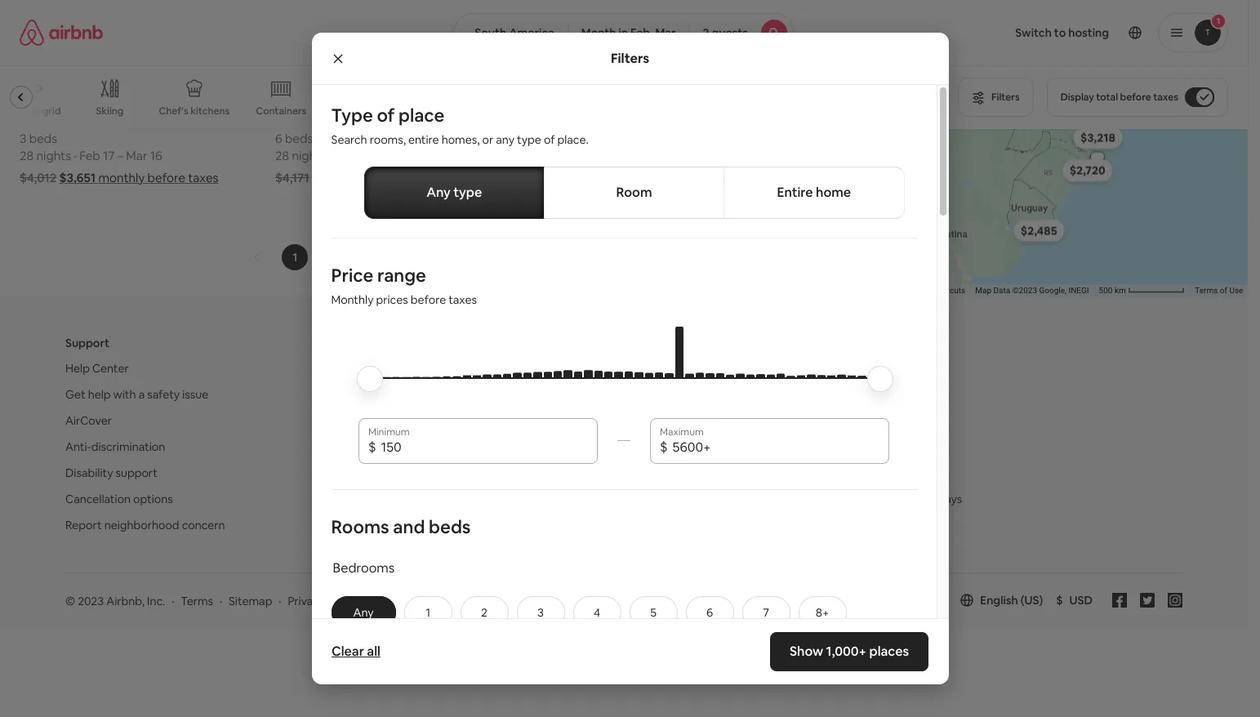 Task type: describe. For each thing, give the bounding box(es) containing it.
5
[[650, 605, 657, 620]]

6 inside home in itapoá, brazil sobrado with sea view & churras & pool 6 beds
[[275, 130, 282, 146]]

report neighborhood concern link
[[65, 517, 225, 532]]

taxes inside price range monthly prices before taxes
[[449, 292, 477, 307]]

beds up $3,055
[[540, 130, 568, 146]]

concern
[[182, 517, 225, 532]]

airbnb.org emergency stays
[[814, 491, 962, 506]]

price
[[331, 264, 373, 287]]

2 guests button
[[689, 13, 794, 52]]

1 privacy from the left
[[288, 593, 325, 608]]

4 button
[[573, 596, 621, 629]]

3 28 from the left
[[531, 147, 545, 163]]

mar for month in feb, mar
[[655, 25, 676, 40]]

beds inside home in itapoá, brazil sobrado with sea view & churras & pool 6 beds
[[285, 130, 313, 146]]

3 nights from the left
[[547, 147, 582, 163]]

homes,
[[442, 132, 480, 147]]

$ text field
[[673, 439, 880, 456]]

choices
[[407, 593, 449, 608]]

nights inside home in arraial do cabo, brazil modern house in arraial do cabo 3 beds 28 nights · feb 17 – mar 16 $4,012 $3,651 monthly before taxes
[[36, 147, 71, 163]]

hosting
[[440, 413, 481, 428]]

previous image
[[253, 252, 262, 262]]

churras
[[418, 113, 462, 129]]

sitemap
[[229, 593, 272, 608]]

your
[[478, 361, 502, 375]]

navigate to twitter image
[[1140, 593, 1155, 607]]

sea
[[353, 113, 373, 129]]

© 2023 airbnb, inc.
[[65, 593, 165, 608]]

1 link
[[282, 244, 308, 270]]

3 beds
[[531, 130, 568, 146]]

mar for feb 25 – mar 24
[[383, 147, 405, 163]]

©
[[65, 593, 75, 608]]

airbnb your home
[[440, 361, 534, 375]]

any
[[496, 132, 514, 147]]

500 km
[[1099, 286, 1128, 295]]

17
[[103, 147, 115, 163]]

brazil inside home in arraial do cabo, brazil modern house in arraial do cabo 3 beds 28 nights · feb 17 – mar 16 $4,012 $3,651 monthly before taxes
[[165, 96, 196, 112]]

1 vertical spatial home
[[504, 361, 534, 375]]

profile element
[[813, 0, 1228, 65]]

english (us)
[[980, 593, 1043, 607]]

neighborhood
[[104, 517, 179, 532]]

map data ©2023 google, inegi
[[975, 286, 1089, 295]]

or
[[482, 132, 493, 147]]

monthly before taxes button
[[572, 169, 732, 185]]

1 & from the left
[[407, 113, 415, 129]]

use
[[1229, 286, 1243, 295]]

entire home button
[[724, 167, 904, 219]]

disability support link
[[65, 465, 158, 480]]

feb 25 – mar 24
[[335, 147, 421, 163]]

home in arraial do cabo, brazil modern house in arraial do cabo 3 beds 28 nights · feb 17 – mar 16 $4,012 $3,651 monthly before taxes
[[20, 96, 218, 185]]

1 vertical spatial of
[[544, 132, 555, 147]]

7
[[763, 605, 769, 620]]

emergency
[[873, 491, 933, 506]]

south
[[475, 25, 507, 40]]

help center link
[[65, 361, 129, 375]]

monthly before taxes
[[612, 169, 732, 185]]

display
[[1061, 91, 1094, 104]]

filters dialog
[[312, 33, 949, 717]]

cancellation
[[65, 491, 131, 506]]

filters
[[611, 49, 649, 67]]

english (us) button
[[961, 593, 1043, 607]]

kitchens
[[190, 105, 230, 118]]

anti-discrimination
[[65, 439, 165, 454]]

america
[[509, 25, 554, 40]]

report neighborhood concern
[[65, 517, 225, 532]]

beds inside filters dialog
[[429, 515, 471, 538]]

0 vertical spatial do
[[110, 96, 125, 112]]

terms link
[[181, 593, 213, 608]]

monthly inside home in arraial do cabo, brazil modern house in arraial do cabo 3 beds 28 nights · feb 17 – mar 16 $4,012 $3,651 monthly before taxes
[[98, 169, 145, 185]]

anti-
[[65, 439, 91, 454]]

your privacy choices link
[[341, 593, 477, 609]]

0 horizontal spatial $3,218
[[312, 169, 349, 185]]

center
[[92, 361, 129, 375]]

careers link
[[814, 413, 856, 428]]

chef's
[[159, 105, 188, 118]]

english
[[980, 593, 1018, 607]]

$2,485 button
[[1013, 219, 1064, 242]]

keyboard
[[894, 286, 929, 295]]

1 horizontal spatial do
[[154, 113, 169, 129]]

all
[[367, 643, 380, 660]]

cabo
[[172, 113, 202, 129]]

cancellation options
[[65, 491, 173, 506]]

navigate to facebook image
[[1112, 593, 1127, 607]]

newsroom link
[[814, 361, 872, 375]]

place.
[[557, 132, 589, 147]]

airbnb
[[440, 361, 476, 375]]

type inside type of place search rooms, entire homes, or any type of place.
[[517, 132, 541, 147]]

$2,132
[[1095, 104, 1129, 119]]

feb inside home in arraial do cabo, brazil modern house in arraial do cabo 3 beds 28 nights · feb 17 – mar 16 $4,012 $3,651 monthly before taxes
[[79, 147, 100, 163]]

0 horizontal spatial with
[[113, 387, 136, 401]]

of for terms
[[1220, 286, 1227, 295]]

inc.
[[147, 593, 165, 608]]

6 inside 6 button
[[706, 605, 713, 620]]

disability
[[65, 465, 113, 480]]

airbnb.org
[[814, 491, 870, 506]]

$3,218 inside button
[[1080, 130, 1115, 145]]

group containing off-the-grid
[[0, 65, 948, 129]]

2 for 2 guests
[[703, 25, 709, 40]]

1 horizontal spatial arraial
[[115, 113, 151, 129]]

2 horizontal spatial $
[[1056, 593, 1063, 607]]

$1,070 $1,237
[[1130, 34, 1202, 112]]

3 inside home in arraial do cabo, brazil modern house in arraial do cabo 3 beds 28 nights · feb 17 – mar 16 $4,012 $3,651 monthly before taxes
[[20, 130, 27, 146]]

home inside 'button'
[[816, 184, 851, 201]]

your
[[341, 593, 365, 608]]

newsroom
[[814, 361, 872, 375]]

any button
[[331, 596, 396, 629]]

2023
[[78, 593, 104, 608]]

· inside home in arraial do cabo, brazil modern house in arraial do cabo 3 beds 28 nights · feb 17 – mar 16 $4,012 $3,651 monthly before taxes
[[74, 147, 77, 163]]

chef's kitchens
[[159, 105, 230, 118]]

home for home in itapoá, brazil sobrado with sea view & churras & pool 6 beds
[[275, 96, 310, 112]]

your privacy choices
[[341, 593, 449, 608]]

new features link
[[814, 387, 885, 401]]

show 1,000+ places
[[790, 643, 909, 660]]

price range monthly prices before taxes
[[331, 264, 477, 307]]

home for home in arraial do cabo, brazil modern house in arraial do cabo 3 beds 28 nights · feb 17 – mar 16 $4,012 $3,651 monthly before taxes
[[20, 96, 54, 112]]

skiing
[[96, 105, 124, 118]]

entire home
[[777, 184, 851, 201]]

airbnb your home link
[[440, 361, 534, 375]]

resources
[[484, 413, 535, 428]]

2 28 from the left
[[275, 147, 289, 163]]

type inside button
[[453, 184, 482, 201]]



Task type: locate. For each thing, give the bounding box(es) containing it.
arraial down cabo,
[[115, 113, 151, 129]]

in for itapoá,
[[313, 96, 323, 112]]

privacy left your
[[288, 593, 325, 608]]

taxes
[[1153, 91, 1178, 104], [188, 169, 218, 185], [441, 169, 472, 185], [702, 169, 732, 185], [449, 292, 477, 307]]

mar inside home in arraial do cabo, brazil modern house in arraial do cabo 3 beds 28 nights · feb 17 – mar 16 $4,012 $3,651 monthly before taxes
[[126, 147, 147, 163]]

0 vertical spatial arraial
[[70, 96, 108, 112]]

entire
[[408, 132, 439, 147]]

any down entire
[[426, 184, 451, 201]]

1 horizontal spatial $
[[660, 438, 668, 456]]

in
[[619, 25, 628, 40], [57, 96, 67, 112], [313, 96, 323, 112], [103, 113, 112, 129]]

get help with a safety issue
[[65, 387, 208, 401]]

display total before taxes
[[1061, 91, 1178, 104]]

search
[[331, 132, 367, 147]]

$4,171 $3,218 monthly before taxes
[[275, 169, 472, 185]]

$ text field
[[381, 439, 588, 456]]

·
[[74, 147, 77, 163], [172, 593, 174, 608]]

of right sea in the left of the page
[[377, 104, 395, 127]]

show 1,000+ places link
[[770, 632, 929, 671]]

type
[[331, 104, 373, 127]]

any for any type
[[426, 184, 451, 201]]

6 right "5" button
[[706, 605, 713, 620]]

in up modern
[[57, 96, 67, 112]]

cabo,
[[128, 96, 162, 112]]

0 horizontal spatial of
[[377, 104, 395, 127]]

in right house
[[103, 113, 112, 129]]

1 horizontal spatial with
[[326, 113, 350, 129]]

2 – from the left
[[375, 147, 381, 163]]

mar left the 16
[[126, 147, 147, 163]]

1 horizontal spatial of
[[544, 132, 555, 147]]

stays
[[935, 491, 962, 506]]

data
[[993, 286, 1010, 295]]

home inside home in itapoá, brazil sobrado with sea view & churras & pool 6 beds
[[275, 96, 310, 112]]

8+
[[816, 605, 829, 620]]

safety
[[147, 387, 180, 401]]

2 left guests
[[703, 25, 709, 40]]

home up modern
[[20, 96, 54, 112]]

sitemap link
[[229, 593, 272, 608]]

careers
[[814, 413, 856, 428]]

beds right and
[[429, 515, 471, 538]]

terms for terms of use
[[1195, 286, 1218, 295]]

0 horizontal spatial any
[[353, 605, 374, 620]]

1 horizontal spatial mar
[[383, 147, 405, 163]]

in for feb,
[[619, 25, 628, 40]]

2 horizontal spatial nights
[[547, 147, 582, 163]]

0 horizontal spatial 2
[[481, 605, 488, 620]]

28 nights down 3 beds
[[531, 147, 582, 163]]

1 brazil from the left
[[165, 96, 196, 112]]

feb,
[[630, 25, 653, 40]]

0 vertical spatial 6
[[275, 130, 282, 146]]

with inside home in itapoá, brazil sobrado with sea view & churras & pool 6 beds
[[326, 113, 350, 129]]

any up the clear all
[[353, 605, 374, 620]]

2 horizontal spatial mar
[[655, 25, 676, 40]]

home up sobrado
[[275, 96, 310, 112]]

monthly
[[98, 169, 145, 185], [352, 169, 398, 185], [612, 169, 658, 185]]

– right 25
[[375, 147, 381, 163]]

nights up $4,171
[[292, 147, 327, 163]]

0 vertical spatial $3,218
[[1080, 130, 1115, 145]]

& left pool
[[464, 113, 473, 129]]

$4,012
[[20, 169, 57, 185]]

brazil up view
[[368, 96, 399, 112]]

0 vertical spatial type
[[517, 132, 541, 147]]

$4,171
[[275, 169, 309, 185]]

0 vertical spatial home
[[816, 184, 851, 201]]

taxes inside display total before taxes button
[[1153, 91, 1178, 104]]

0 horizontal spatial privacy
[[288, 593, 325, 608]]

None search field
[[454, 13, 794, 52]]

and
[[393, 515, 425, 538]]

with down itapoá,
[[326, 113, 350, 129]]

0 horizontal spatial ·
[[74, 147, 77, 163]]

1 horizontal spatial 28 nights
[[531, 147, 582, 163]]

in up sobrado
[[313, 96, 323, 112]]

– right 17
[[117, 147, 123, 163]]

0 horizontal spatial terms
[[181, 593, 213, 608]]

support
[[65, 335, 110, 350]]

2 inside button
[[703, 25, 709, 40]]

3 right 2 'button'
[[537, 605, 544, 620]]

2 nights from the left
[[292, 147, 327, 163]]

0 horizontal spatial &
[[407, 113, 415, 129]]

2 right 1 button
[[481, 605, 488, 620]]

1 horizontal spatial any
[[426, 184, 451, 201]]

8+ element
[[816, 605, 829, 620]]

before inside home in arraial do cabo, brazil modern house in arraial do cabo 3 beds 28 nights · feb 17 – mar 16 $4,012 $3,651 monthly before taxes
[[147, 169, 185, 185]]

feb down search
[[335, 147, 356, 163]]

6 down sobrado
[[275, 130, 282, 146]]

campers
[[335, 105, 377, 118]]

new place to stay image
[[217, 96, 256, 112]]

1 vertical spatial 6
[[706, 605, 713, 620]]

room button
[[544, 167, 725, 219]]

1 horizontal spatial &
[[464, 113, 473, 129]]

beds down modern
[[29, 130, 57, 146]]

1 monthly from the left
[[98, 169, 145, 185]]

0 vertical spatial of
[[377, 104, 395, 127]]

new for new
[[230, 96, 256, 112]]

0 horizontal spatial home
[[20, 96, 54, 112]]

2 vertical spatial of
[[1220, 286, 1227, 295]]

0 vertical spatial any
[[426, 184, 451, 201]]

2 horizontal spatial of
[[1220, 286, 1227, 295]]

do left cabo,
[[110, 96, 125, 112]]

in left feb,
[[619, 25, 628, 40]]

any type button
[[364, 167, 545, 219]]

1 left 2 'button'
[[426, 605, 430, 620]]

aircover
[[65, 413, 112, 428]]

google map
showing 31 stays. including 1 saved stay. region
[[786, 0, 1248, 296]]

type right any
[[517, 132, 541, 147]]

0 horizontal spatial new
[[230, 96, 256, 112]]

2 28 nights from the left
[[531, 147, 582, 163]]

3 inside button
[[537, 605, 544, 620]]

28 inside home in arraial do cabo, brazil modern house in arraial do cabo 3 beds 28 nights · feb 17 – mar 16 $4,012 $3,651 monthly before taxes
[[20, 147, 34, 163]]

issue
[[182, 387, 208, 401]]

1 horizontal spatial 6
[[706, 605, 713, 620]]

terms right inc.
[[181, 593, 213, 608]]

3 right any
[[531, 130, 538, 146]]

place
[[399, 104, 445, 127]]

brazil up cabo
[[165, 96, 196, 112]]

1 horizontal spatial ·
[[172, 593, 174, 608]]

0 vertical spatial ·
[[74, 147, 77, 163]]

before inside button
[[1120, 91, 1151, 104]]

1 vertical spatial type
[[453, 184, 482, 201]]

1 home from the left
[[20, 96, 54, 112]]

mar right feb,
[[655, 25, 676, 40]]

keyboard shortcuts button
[[894, 285, 965, 296]]

2 & from the left
[[464, 113, 473, 129]]

1 vertical spatial $3,218
[[312, 169, 349, 185]]

2 privacy from the left
[[367, 593, 405, 608]]

of left use
[[1220, 286, 1227, 295]]

brazil inside home in itapoá, brazil sobrado with sea view & churras & pool 6 beds
[[368, 96, 399, 112]]

get
[[65, 387, 85, 401]]

0 horizontal spatial brazil
[[165, 96, 196, 112]]

25
[[358, 147, 372, 163]]

home right entire at the right top of the page
[[816, 184, 851, 201]]

2 feb from the left
[[335, 147, 356, 163]]

28 up $4,171
[[275, 147, 289, 163]]

0 horizontal spatial do
[[110, 96, 125, 112]]

0 vertical spatial terms
[[1195, 286, 1218, 295]]

2 for 2
[[481, 605, 488, 620]]

· right inc.
[[172, 593, 174, 608]]

$ for $ text field on the bottom left of page
[[368, 438, 376, 456]]

1 horizontal spatial type
[[517, 132, 541, 147]]

1 horizontal spatial terms
[[1195, 286, 1218, 295]]

0 vertical spatial new
[[230, 96, 256, 112]]

most stays cost more than $1,400 per night. image
[[372, 327, 876, 425]]

nights down place.
[[547, 147, 582, 163]]

before inside price range monthly prices before taxes
[[411, 292, 446, 307]]

3 for 3 beds
[[531, 130, 538, 146]]

0 horizontal spatial feb
[[79, 147, 100, 163]]

entire
[[777, 184, 813, 201]]

1 horizontal spatial new
[[814, 387, 838, 401]]

1 vertical spatial 2
[[481, 605, 488, 620]]

3 down modern
[[20, 130, 27, 146]]

beds down sobrado
[[285, 130, 313, 146]]

arraial up house
[[70, 96, 108, 112]]

grid
[[42, 104, 61, 117]]

nights up $4,012
[[36, 147, 71, 163]]

monthly
[[331, 292, 374, 307]]

terms for terms
[[181, 593, 213, 608]]

1 vertical spatial do
[[154, 113, 169, 129]]

28 nights
[[275, 147, 327, 163], [531, 147, 582, 163]]

0 horizontal spatial home
[[504, 361, 534, 375]]

in inside button
[[619, 25, 628, 40]]

get help with a safety issue link
[[65, 387, 208, 401]]

$
[[368, 438, 376, 456], [660, 438, 668, 456], [1056, 593, 1063, 607]]

with left "a"
[[113, 387, 136, 401]]

places
[[870, 643, 909, 660]]

1 vertical spatial any
[[353, 605, 374, 620]]

inegi
[[1068, 286, 1089, 295]]

any inside tab list
[[426, 184, 451, 201]]

1 28 nights from the left
[[275, 147, 327, 163]]

28 up $4,012
[[20, 147, 34, 163]]

privacy
[[288, 593, 325, 608], [367, 593, 405, 608]]

home in itapoá, brazil sobrado with sea view & churras & pool 6 beds
[[275, 96, 500, 146]]

0 horizontal spatial $
[[368, 438, 376, 456]]

taxes inside home in arraial do cabo, brazil modern house in arraial do cabo 3 beds 28 nights · feb 17 – mar 16 $4,012 $3,651 monthly before taxes
[[188, 169, 218, 185]]

1 right previous image
[[293, 250, 298, 264]]

1,000+
[[826, 643, 867, 660]]

1 vertical spatial new
[[814, 387, 838, 401]]

airbnb.org emergency stays link
[[814, 491, 962, 506]]

0 horizontal spatial –
[[117, 147, 123, 163]]

$3,218 down $2,132 button
[[1080, 130, 1115, 145]]

$ for $ text box
[[660, 438, 668, 456]]

$ left usd
[[1056, 593, 1063, 607]]

1 horizontal spatial monthly
[[352, 169, 398, 185]]

bedrooms
[[333, 559, 395, 576]]

1 horizontal spatial feb
[[335, 147, 356, 163]]

1 button
[[404, 596, 452, 629]]

2 inside 'button'
[[481, 605, 488, 620]]

$ up rooms
[[368, 438, 376, 456]]

1 horizontal spatial home
[[816, 184, 851, 201]]

5 button
[[629, 596, 677, 629]]

of
[[377, 104, 395, 127], [544, 132, 555, 147], [1220, 286, 1227, 295]]

pool
[[475, 113, 500, 129]]

3
[[20, 130, 27, 146], [531, 130, 538, 146], [537, 605, 544, 620]]

2 brazil from the left
[[368, 96, 399, 112]]

terms left use
[[1195, 286, 1218, 295]]

group
[[0, 65, 948, 129]]

1 horizontal spatial $3,218
[[1080, 130, 1115, 145]]

$2,132 button
[[1088, 100, 1136, 123]]

beds inside home in arraial do cabo, brazil modern house in arraial do cabo 3 beds 28 nights · feb 17 – mar 16 $4,012 $3,651 monthly before taxes
[[29, 130, 57, 146]]

privacy right your
[[367, 593, 405, 608]]

1 horizontal spatial –
[[375, 147, 381, 163]]

2 home from the left
[[275, 96, 310, 112]]

1 28 from the left
[[20, 147, 34, 163]]

2 horizontal spatial 28
[[531, 147, 545, 163]]

mar inside button
[[655, 25, 676, 40]]

feb left 17
[[79, 147, 100, 163]]

©2023
[[1012, 286, 1037, 295]]

containers
[[256, 105, 307, 118]]

tab list
[[364, 167, 904, 219]]

any element
[[348, 605, 379, 620]]

feb
[[79, 147, 100, 163], [335, 147, 356, 163]]

1 nights from the left
[[36, 147, 71, 163]]

mar
[[655, 25, 676, 40], [126, 147, 147, 163], [383, 147, 405, 163]]

of left place.
[[544, 132, 555, 147]]

0 vertical spatial 1
[[293, 250, 298, 264]]

disability support
[[65, 465, 158, 480]]

tab list containing any type
[[364, 167, 904, 219]]

6 button
[[686, 596, 734, 629]]

do down cabo,
[[154, 113, 169, 129]]

· up the $3,651
[[74, 147, 77, 163]]

1 vertical spatial 1
[[426, 605, 430, 620]]

1 vertical spatial terms
[[181, 593, 213, 608]]

28 nights up $4,171
[[275, 147, 327, 163]]

0 horizontal spatial 28 nights
[[275, 147, 327, 163]]

of for type
[[377, 104, 395, 127]]

1 vertical spatial ·
[[172, 593, 174, 608]]

tab list inside filters dialog
[[364, 167, 904, 219]]

0 horizontal spatial arraial
[[70, 96, 108, 112]]

0 horizontal spatial 6
[[275, 130, 282, 146]]

$1,070
[[1130, 98, 1164, 112]]

0 horizontal spatial 28
[[20, 147, 34, 163]]

month in feb, mar button
[[567, 13, 690, 52]]

south america button
[[454, 13, 568, 52]]

new right kitchens
[[230, 96, 256, 112]]

before
[[1120, 91, 1151, 104], [147, 169, 185, 185], [401, 169, 439, 185], [661, 169, 699, 185], [411, 292, 446, 307]]

–
[[117, 147, 123, 163], [375, 147, 381, 163]]

0 horizontal spatial 1
[[293, 250, 298, 264]]

in for arraial
[[57, 96, 67, 112]]

cancellation options link
[[65, 491, 173, 506]]

28
[[20, 147, 34, 163], [275, 147, 289, 163], [531, 147, 545, 163]]

0 horizontal spatial nights
[[36, 147, 71, 163]]

mar down "rooms,"
[[383, 147, 405, 163]]

navigate to instagram image
[[1168, 593, 1183, 607]]

none search field containing south america
[[454, 13, 794, 52]]

2 monthly from the left
[[352, 169, 398, 185]]

28 down 3 beds
[[531, 147, 545, 163]]

0 horizontal spatial monthly
[[98, 169, 145, 185]]

any for any
[[353, 605, 374, 620]]

– inside home in arraial do cabo, brazil modern house in arraial do cabo 3 beds 28 nights · feb 17 – mar 16 $4,012 $3,651 monthly before taxes
[[117, 147, 123, 163]]

0 horizontal spatial mar
[[126, 147, 147, 163]]

$ down most stays cost more than $1,400 per night. image
[[660, 438, 668, 456]]

1 horizontal spatial brazil
[[368, 96, 399, 112]]

airbnb,
[[106, 593, 145, 608]]

clear all
[[331, 643, 380, 660]]

1 horizontal spatial nights
[[292, 147, 327, 163]]

& right view
[[407, 113, 415, 129]]

$2,720 button
[[1062, 159, 1112, 182]]

help center
[[65, 361, 129, 375]]

home
[[20, 96, 54, 112], [275, 96, 310, 112]]

new for new features
[[814, 387, 838, 401]]

2 horizontal spatial monthly
[[612, 169, 658, 185]]

3 monthly from the left
[[612, 169, 658, 185]]

trending
[[407, 105, 448, 118]]

month in feb, mar
[[581, 25, 676, 40]]

1 horizontal spatial privacy
[[367, 593, 405, 608]]

1 – from the left
[[117, 147, 123, 163]]

rooms
[[331, 515, 389, 538]]

in inside home in itapoá, brazil sobrado with sea view & churras & pool 6 beds
[[313, 96, 323, 112]]

$1,237
[[1168, 34, 1202, 49]]

any type
[[426, 184, 482, 201]]

home inside home in arraial do cabo, brazil modern house in arraial do cabo 3 beds 28 nights · feb 17 – mar 16 $4,012 $3,651 monthly before taxes
[[20, 96, 54, 112]]

home right your
[[504, 361, 534, 375]]

terms of use link
[[1195, 286, 1243, 295]]

1 feb from the left
[[79, 147, 100, 163]]

1 horizontal spatial 1
[[426, 605, 430, 620]]

1 vertical spatial arraial
[[115, 113, 151, 129]]

1 horizontal spatial 28
[[275, 147, 289, 163]]

type down homes,
[[453, 184, 482, 201]]

0 vertical spatial 2
[[703, 25, 709, 40]]

$ usd
[[1056, 593, 1093, 607]]

0 vertical spatial with
[[326, 113, 350, 129]]

1 horizontal spatial home
[[275, 96, 310, 112]]

3 for 3
[[537, 605, 544, 620]]

$3,218 right $4,171
[[312, 169, 349, 185]]

1 inside button
[[426, 605, 430, 620]]

modern
[[20, 113, 63, 129]]

1 horizontal spatial 2
[[703, 25, 709, 40]]

1 vertical spatial with
[[113, 387, 136, 401]]

new up careers "link"
[[814, 387, 838, 401]]

(us)
[[1021, 593, 1043, 607]]

0 horizontal spatial type
[[453, 184, 482, 201]]



Task type: vqa. For each thing, say whether or not it's contained in the screenshot.
bottom the
no



